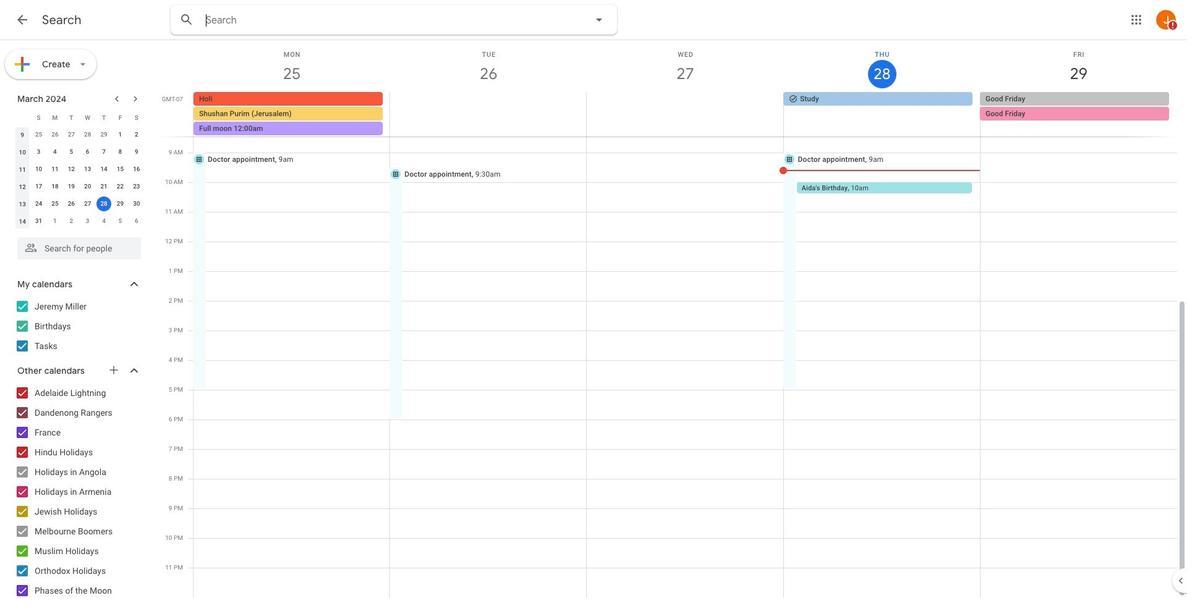 Task type: describe. For each thing, give the bounding box(es) containing it.
1 element
[[113, 127, 128, 142]]

february 26 element
[[48, 127, 62, 142]]

23 element
[[129, 179, 144, 194]]

26 element
[[64, 197, 79, 211]]

february 29 element
[[96, 127, 111, 142]]

row group inside march 2024 grid
[[14, 126, 145, 230]]

7 element
[[96, 145, 111, 160]]

search options image
[[587, 7, 611, 32]]

9 element
[[129, 145, 144, 160]]

18 element
[[48, 179, 62, 194]]

19 element
[[64, 179, 79, 194]]

column header inside march 2024 grid
[[14, 109, 31, 126]]

april 1 element
[[48, 214, 62, 229]]

february 28 element
[[80, 127, 95, 142]]

20 element
[[80, 179, 95, 194]]

8 element
[[113, 145, 128, 160]]

14 element
[[96, 162, 111, 177]]

31 element
[[31, 214, 46, 229]]

february 27 element
[[64, 127, 79, 142]]

my calendars list
[[2, 297, 153, 356]]

add other calendars image
[[108, 364, 120, 377]]

april 3 element
[[80, 214, 95, 229]]

february 25 element
[[31, 127, 46, 142]]

17 element
[[31, 179, 46, 194]]

29 element
[[113, 197, 128, 211]]

21 element
[[96, 179, 111, 194]]

12 element
[[64, 162, 79, 177]]

3 element
[[31, 145, 46, 160]]

10 element
[[31, 162, 46, 177]]



Task type: locate. For each thing, give the bounding box(es) containing it.
11 element
[[48, 162, 62, 177]]

other calendars list
[[2, 383, 153, 598]]

go back image
[[15, 12, 30, 27]]

april 4 element
[[96, 214, 111, 229]]

16 element
[[129, 162, 144, 177]]

search image
[[174, 7, 199, 32]]

Search text field
[[206, 14, 557, 27]]

4 element
[[48, 145, 62, 160]]

24 element
[[31, 197, 46, 211]]

april 2 element
[[64, 214, 79, 229]]

25 element
[[48, 197, 62, 211]]

Search for people text field
[[25, 237, 134, 260]]

None search field
[[171, 5, 617, 35]]

cell inside march 2024 grid
[[96, 195, 112, 213]]

5 element
[[64, 145, 79, 160]]

march 2024 grid
[[12, 109, 145, 230]]

None search field
[[0, 232, 153, 260]]

row group
[[14, 126, 145, 230]]

cell
[[194, 92, 390, 137], [390, 92, 587, 137], [587, 92, 783, 137], [980, 92, 1177, 137], [96, 195, 112, 213]]

april 5 element
[[113, 214, 128, 229]]

6 element
[[80, 145, 95, 160]]

27 element
[[80, 197, 95, 211]]

30 element
[[129, 197, 144, 211]]

22 element
[[113, 179, 128, 194]]

2 element
[[129, 127, 144, 142]]

column header
[[14, 109, 31, 126]]

heading
[[42, 12, 82, 28]]

15 element
[[113, 162, 128, 177]]

april 6 element
[[129, 214, 144, 229]]

row
[[188, 92, 1187, 137], [14, 109, 145, 126], [14, 126, 145, 143], [14, 143, 145, 161], [14, 161, 145, 178], [14, 178, 145, 195], [14, 195, 145, 213], [14, 213, 145, 230]]

grid
[[158, 40, 1187, 598]]

28, today element
[[96, 197, 111, 211]]

13 element
[[80, 162, 95, 177]]



Task type: vqa. For each thing, say whether or not it's contained in the screenshot.
ruby in the THE RUBY ANDERSON ORGANIZER
no



